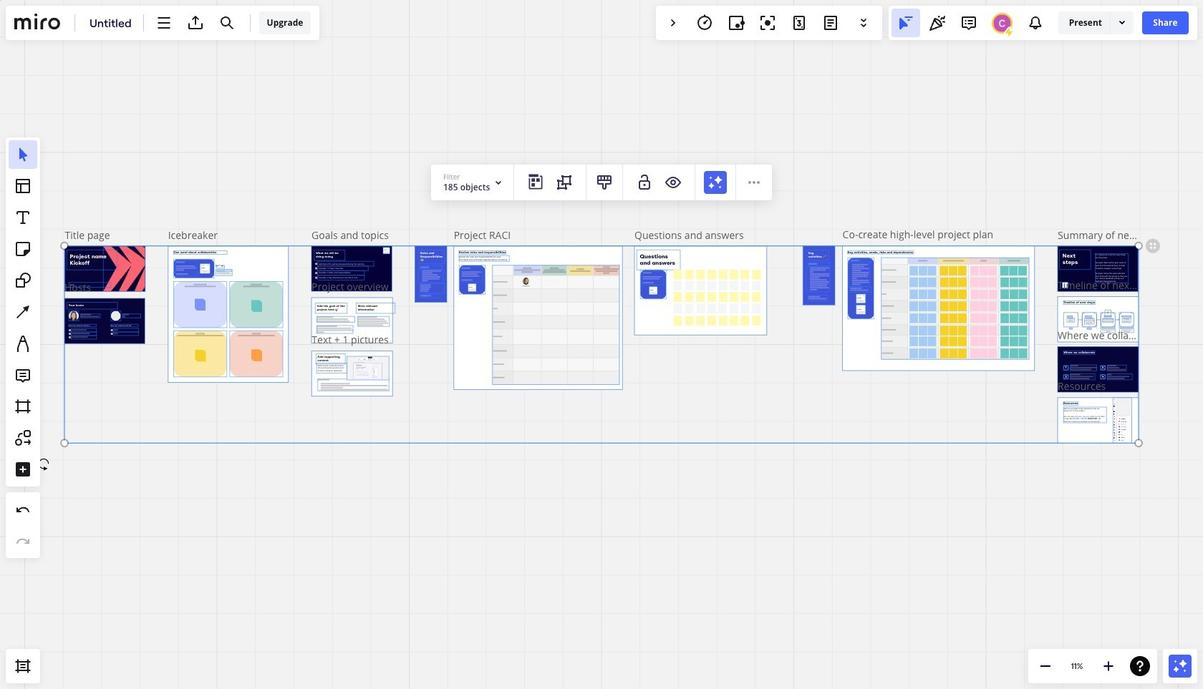 Task type: describe. For each thing, give the bounding box(es) containing it.
open frames image
[[14, 658, 32, 676]]

main menu image
[[155, 14, 172, 32]]

1 horizontal spatial spagx image
[[749, 177, 760, 188]]

search image
[[218, 14, 235, 32]]

collaboration toolbar
[[656, 6, 883, 40]]

reactions image
[[929, 14, 946, 32]]

export this board image
[[187, 14, 204, 32]]

creation toolbar
[[6, 46, 40, 650]]

img image
[[490, 174, 507, 191]]



Task type: vqa. For each thing, say whether or not it's contained in the screenshot.
Close image
no



Task type: locate. For each thing, give the bounding box(es) containing it.
board toolbar
[[6, 6, 320, 40]]

spagx image
[[636, 174, 654, 191], [749, 177, 760, 188]]

hide apps image
[[665, 14, 682, 32]]

comment image
[[961, 14, 978, 32]]

feed image
[[1027, 14, 1044, 32]]

0 horizontal spatial spagx image
[[636, 174, 654, 191]]

communication toolbar
[[889, 6, 1198, 40]]

context menu toolbar
[[431, 165, 772, 201]]

spagx image
[[1117, 16, 1128, 28], [1004, 26, 1015, 38], [527, 174, 545, 191], [665, 174, 682, 191], [558, 176, 572, 190]]

hide collaborators' cursors image
[[898, 14, 915, 32]]



